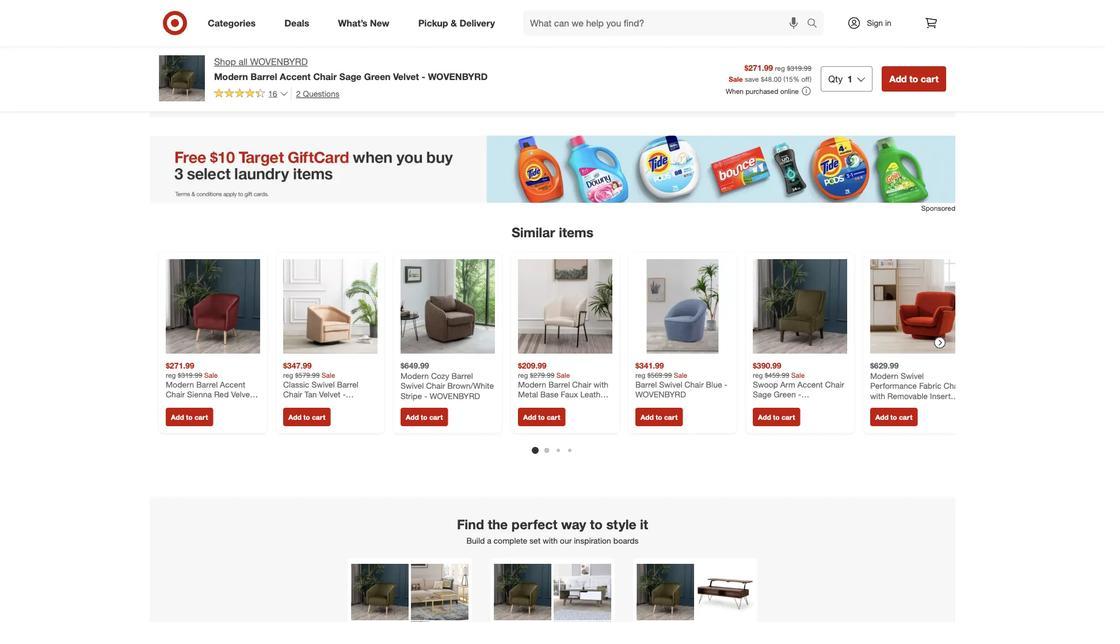 Task type: describe. For each thing, give the bounding box(es) containing it.
items
[[559, 224, 594, 240]]

add down $279.99
[[524, 413, 537, 421]]

accent for $390.99
[[798, 379, 823, 389]]

sign in
[[867, 18, 892, 28]]

qty 1
[[829, 73, 853, 84]]

pickup & delivery
[[419, 17, 495, 29]]

%
[[794, 74, 800, 83]]

What can we help you find? suggestions appear below search field
[[524, 10, 810, 36]]

our
[[560, 536, 572, 546]]

barrel inside $649.99 modern cozy barrel swivel chair brown/white stripe - wovenbyrd
[[452, 371, 473, 381]]

barrel inside "shop all wovenbyrd modern barrel accent chair sage green velvet - wovenbyrd"
[[251, 71, 277, 82]]

chair inside $341.99 reg $569.99 sale barrel swivel chair blue - wovenbyrd
[[685, 379, 704, 389]]

red
[[214, 389, 229, 400]]

sage inside "shop all wovenbyrd modern barrel accent chair sage green velvet - wovenbyrd"
[[340, 71, 362, 82]]

similar
[[512, 224, 556, 240]]

( inside $271.99 reg $319.99 sale save $ 48.00 ( 15 % off )
[[784, 74, 786, 83]]

chair inside $271.99 reg $319.99 sale modern barrel accent chair sienna red velvet - wovenbyrd
[[166, 389, 185, 400]]

blue
[[706, 379, 723, 389]]

chair inside $390.99 reg $459.99 sale swoop arm accent chair sage green - wovenbyrd
[[826, 379, 845, 389]]

$347.99
[[283, 361, 312, 371]]

add to cart button for $629.99 modern swivel performance fabric chair with removable insert rust boucle - wovenbyrd
[[871, 408, 918, 426]]

$271.99 for save
[[745, 62, 774, 73]]

- inside $649.99 modern cozy barrel swivel chair brown/white stripe - wovenbyrd
[[425, 391, 428, 401]]

reg for swoop
[[753, 371, 763, 379]]

metal two-tier glass top gold coffee table - henn&hart image
[[411, 564, 469, 621]]

when
[[726, 87, 744, 95]]

$629.99 modern swivel performance fabric chair with removable insert rust boucle - wovenbyrd
[[871, 361, 963, 421]]

it
[[640, 516, 649, 532]]

to for $341.99 reg $569.99 sale barrel swivel chair blue - wovenbyrd
[[656, 413, 663, 421]]

online
[[781, 87, 799, 95]]

reg for classic
[[283, 371, 293, 379]]

ask
[[322, 45, 339, 56]]

categories link
[[198, 10, 270, 36]]

modern barrel accent chair sienna red velvet - wovenbyrd image
[[166, 259, 260, 354]]

performance
[[871, 381, 917, 391]]

$319.99 for 15
[[788, 64, 812, 72]]

with inside find the perfect way to style it build a complete set with our inspiration boards
[[543, 536, 558, 546]]

add to cart for $390.99 reg $459.99 sale swoop arm accent chair sage green - wovenbyrd
[[759, 413, 796, 421]]

ask a question button
[[315, 38, 394, 63]]

add right 1
[[890, 73, 907, 84]]

0 horizontal spatial (
[[288, 45, 290, 56]]

cart for $649.99 modern cozy barrel swivel chair brown/white stripe - wovenbyrd
[[430, 413, 443, 421]]

add to cart for $347.99 reg $579.99 sale classic swivel barrel chair tan velvet - wovenbyrd
[[289, 413, 326, 421]]

in
[[886, 18, 892, 28]]

new
[[370, 17, 390, 29]]

find
[[457, 516, 484, 532]]

questions
[[303, 88, 340, 98]]

swivel inside $347.99 reg $579.99 sale classic swivel barrel chair tan velvet - wovenbyrd
[[312, 379, 335, 389]]

to for $390.99 reg $459.99 sale swoop arm accent chair sage green - wovenbyrd
[[774, 413, 780, 421]]

boucle
[[890, 401, 915, 411]]

) inside $271.99 reg $319.99 sale save $ 48.00 ( 15 % off )
[[810, 74, 812, 83]]

advertisement region
[[150, 136, 956, 203]]

modern barrel accent chair sage green velvet - wovenbyrd image for metal two-tier glass top gold coffee table - henn&hart image
[[351, 564, 409, 621]]

questions
[[245, 45, 285, 56]]

accent for $271.99
[[220, 379, 246, 389]]

chair inside $347.99 reg $579.99 sale classic swivel barrel chair tan velvet - wovenbyrd
[[283, 389, 302, 400]]

add to cart button for $341.99 reg $569.99 sale barrel swivel chair blue - wovenbyrd
[[636, 408, 683, 426]]

$319.99 for sienna
[[178, 371, 202, 379]]

modern swivel performance fabric chair with removable insert rust boucle - wovenbyrd image
[[871, 259, 965, 354]]

wovenbyrd inside $649.99 modern cozy barrel swivel chair brown/white stripe - wovenbyrd
[[430, 391, 480, 401]]

question
[[349, 45, 387, 56]]

removable
[[888, 391, 928, 401]]

$459.99
[[765, 371, 790, 379]]

modern inside $271.99 reg $319.99 sale modern barrel accent chair sienna red velvet - wovenbyrd
[[166, 379, 194, 389]]

what's new link
[[328, 10, 404, 36]]

barrel inside $341.99 reg $569.99 sale barrel swivel chair blue - wovenbyrd
[[636, 379, 657, 389]]

$649.99
[[401, 361, 429, 371]]

cart for $629.99 modern swivel performance fabric chair with removable insert rust boucle - wovenbyrd
[[900, 413, 913, 421]]

2 questions
[[296, 88, 340, 98]]

deals link
[[275, 10, 324, 36]]

pickup & delivery link
[[409, 10, 510, 36]]

reg inside $209.99 reg $279.99 sale
[[518, 371, 528, 379]]

off
[[802, 74, 810, 83]]

modern cozy barrel swivel chair brown/white stripe - wovenbyrd image
[[401, 259, 495, 354]]

a inside button
[[341, 45, 347, 56]]

purchased
[[746, 87, 779, 95]]

swivel inside $649.99 modern cozy barrel swivel chair brown/white stripe - wovenbyrd
[[401, 381, 424, 391]]

velvet for chair
[[319, 389, 341, 400]]

deals
[[285, 17, 309, 29]]

- inside $347.99 reg $579.99 sale classic swivel barrel chair tan velvet - wovenbyrd
[[343, 389, 346, 400]]

$279.99
[[530, 371, 555, 379]]

add to cart button for $649.99 modern cozy barrel swivel chair brown/white stripe - wovenbyrd
[[401, 408, 448, 426]]

add for $347.99 reg $579.99 sale classic swivel barrel chair tan velvet - wovenbyrd
[[289, 413, 302, 421]]

velvet for sage
[[393, 71, 419, 82]]

wovenbyrd inside $347.99 reg $579.99 sale classic swivel barrel chair tan velvet - wovenbyrd
[[283, 400, 334, 410]]

$341.99 reg $569.99 sale barrel swivel chair blue - wovenbyrd
[[636, 361, 728, 400]]

arm
[[781, 379, 796, 389]]

sign
[[867, 18, 884, 28]]

qty
[[829, 73, 843, 84]]

swoop arm accent chair sage green - wovenbyrd image
[[753, 259, 848, 354]]

0 horizontal spatial )
[[296, 45, 298, 56]]

sale for barrel
[[674, 371, 688, 379]]

16
[[268, 88, 277, 98]]

$209.99 reg $279.99 sale
[[518, 361, 570, 379]]

set
[[530, 536, 541, 546]]

shop all wovenbyrd modern barrel accent chair sage green velvet - wovenbyrd
[[214, 56, 488, 82]]

cart for $347.99 reg $579.99 sale classic swivel barrel chair tan velvet - wovenbyrd
[[312, 413, 326, 421]]

cart for $271.99 reg $319.99 sale modern barrel accent chair sienna red velvet - wovenbyrd
[[195, 413, 208, 421]]

see
[[215, 45, 231, 56]]

- inside "shop all wovenbyrd modern barrel accent chair sage green velvet - wovenbyrd"
[[422, 71, 426, 82]]

wovenbyrd inside $341.99 reg $569.99 sale barrel swivel chair blue - wovenbyrd
[[636, 389, 686, 400]]

tan
[[305, 389, 317, 400]]

image of modern barrel accent chair sage green velvet - wovenbyrd image
[[159, 55, 205, 101]]

16 link
[[214, 87, 289, 101]]

add to cart button for $390.99 reg $459.99 sale swoop arm accent chair sage green - wovenbyrd
[[753, 408, 801, 426]]

$569.99
[[648, 371, 672, 379]]

$271.99 reg $319.99 sale save $ 48.00 ( 15 % off )
[[729, 62, 812, 83]]

to inside find the perfect way to style it build a complete set with our inspiration boards
[[590, 516, 603, 532]]

$341.99
[[636, 361, 664, 371]]

sale inside $209.99 reg $279.99 sale
[[557, 371, 570, 379]]

&
[[451, 17, 457, 29]]

add to cart button for $347.99 reg $579.99 sale classic swivel barrel chair tan velvet - wovenbyrd
[[283, 408, 331, 426]]

reg for modern
[[166, 371, 176, 379]]

add for $271.99 reg $319.99 sale modern barrel accent chair sienna red velvet - wovenbyrd
[[171, 413, 184, 421]]

$209.99
[[518, 361, 547, 371]]

sage inside $390.99 reg $459.99 sale swoop arm accent chair sage green - wovenbyrd
[[753, 389, 772, 400]]

reg for barrel
[[636, 371, 646, 379]]

$271.99 for modern
[[166, 361, 194, 371]]

search button
[[802, 10, 830, 38]]

- inside $341.99 reg $569.99 sale barrel swivel chair blue - wovenbyrd
[[725, 379, 728, 389]]

reg for save
[[776, 64, 786, 72]]



Task type: locate. For each thing, give the bounding box(es) containing it.
green inside $390.99 reg $459.99 sale swoop arm accent chair sage green - wovenbyrd
[[774, 389, 796, 400]]

to for $629.99 modern swivel performance fabric chair with removable insert rust boucle - wovenbyrd
[[891, 413, 898, 421]]

2 horizontal spatial modern barrel accent chair sage green velvet - wovenbyrd image
[[637, 564, 695, 621]]

with left boucle
[[871, 391, 886, 401]]

- right boucle
[[917, 401, 920, 411]]

48.00
[[765, 74, 782, 83]]

1 horizontal spatial a
[[487, 536, 492, 546]]

0 vertical spatial $319.99
[[788, 64, 812, 72]]

accent
[[280, 71, 311, 82], [220, 379, 246, 389], [798, 379, 823, 389]]

sale for save
[[729, 74, 743, 83]]

chair inside $629.99 modern swivel performance fabric chair with removable insert rust boucle - wovenbyrd
[[944, 381, 963, 391]]

add to cart button
[[882, 66, 947, 91], [166, 408, 213, 426], [283, 408, 331, 426], [401, 408, 448, 426], [518, 408, 566, 426], [636, 408, 683, 426], [753, 408, 801, 426], [871, 408, 918, 426]]

-
[[422, 71, 426, 82], [725, 379, 728, 389], [255, 389, 258, 400], [343, 389, 346, 400], [799, 389, 802, 400], [425, 391, 428, 401], [917, 401, 920, 411]]

add for $341.99 reg $569.99 sale barrel swivel chair blue - wovenbyrd
[[641, 413, 654, 421]]

when purchased online
[[726, 87, 799, 95]]

$319.99 up sienna
[[178, 371, 202, 379]]

reg inside $390.99 reg $459.99 sale swoop arm accent chair sage green - wovenbyrd
[[753, 371, 763, 379]]

1 vertical spatial a
[[487, 536, 492, 546]]

2 horizontal spatial accent
[[798, 379, 823, 389]]

all inside "shop all wovenbyrd modern barrel accent chair sage green velvet - wovenbyrd"
[[239, 56, 248, 67]]

chair up "questions"
[[313, 71, 337, 82]]

$271.99
[[745, 62, 774, 73], [166, 361, 194, 371]]

0 horizontal spatial velvet
[[231, 389, 253, 400]]

classic
[[283, 379, 309, 389]]

barrel inside $347.99 reg $579.99 sale classic swivel barrel chair tan velvet - wovenbyrd
[[337, 379, 359, 389]]

add down $271.99 reg $319.99 sale modern barrel accent chair sienna red velvet - wovenbyrd
[[171, 413, 184, 421]]

1 vertical spatial $271.99
[[166, 361, 194, 371]]

1 vertical spatial green
[[774, 389, 796, 400]]

sage
[[340, 71, 362, 82], [753, 389, 772, 400]]

sponsored
[[922, 203, 956, 212]]

$649.99 modern cozy barrel swivel chair brown/white stripe - wovenbyrd
[[401, 361, 494, 401]]

barrel swivel chair blue - wovenbyrd image
[[636, 259, 730, 354]]

add down stripe
[[406, 413, 419, 421]]

swivel
[[901, 371, 925, 381], [312, 379, 335, 389], [660, 379, 683, 389], [401, 381, 424, 391]]

lecce coffee table dark brown/white - boahaus image
[[554, 564, 612, 621]]

2 right questions
[[290, 45, 296, 56]]

chair
[[313, 71, 337, 82], [685, 379, 704, 389], [826, 379, 845, 389], [426, 381, 445, 391], [944, 381, 963, 391], [166, 389, 185, 400], [283, 389, 302, 400]]

add down swoop on the right bottom
[[759, 413, 772, 421]]

add down the $569.99
[[641, 413, 654, 421]]

all for shop
[[239, 56, 248, 67]]

sale right $579.99
[[322, 371, 335, 379]]

perfect
[[512, 516, 558, 532]]

with right set
[[543, 536, 558, 546]]

classic swivel barrel chair tan velvet - wovenbyrd image
[[283, 259, 378, 354]]

2 modern barrel accent chair sage green velvet - wovenbyrd image from the left
[[494, 564, 552, 621]]

to for $271.99 reg $319.99 sale modern barrel accent chair sienna red velvet - wovenbyrd
[[186, 413, 193, 421]]

1 horizontal spatial modern barrel accent chair sage green velvet - wovenbyrd image
[[494, 564, 552, 621]]

1 vertical spatial $319.99
[[178, 371, 202, 379]]

add to cart for $649.99 modern cozy barrel swivel chair brown/white stripe - wovenbyrd
[[406, 413, 443, 421]]

save
[[745, 74, 759, 83]]

modern up removable
[[871, 371, 899, 381]]

$271.99 up sienna
[[166, 361, 194, 371]]

wovenbyrd inside $629.99 modern swivel performance fabric chair with removable insert rust boucle - wovenbyrd
[[871, 411, 921, 421]]

add for $629.99 modern swivel performance fabric chair with removable insert rust boucle - wovenbyrd
[[876, 413, 889, 421]]

- right blue
[[725, 379, 728, 389]]

0 horizontal spatial with
[[543, 536, 558, 546]]

a right ask on the top of page
[[341, 45, 347, 56]]

3 modern barrel accent chair sage green velvet - wovenbyrd image from the left
[[637, 564, 695, 621]]

swoop
[[753, 379, 779, 389]]

swivel inside $629.99 modern swivel performance fabric chair with removable insert rust boucle - wovenbyrd
[[901, 371, 925, 381]]

modern barrel accent chair sage green velvet - wovenbyrd image for the 48&#34; moreno solid mango wood lift top coffee table umber brown - wyndenhall image
[[637, 564, 695, 621]]

chair right arm
[[826, 379, 845, 389]]

wovenbyrd inside $390.99 reg $459.99 sale swoop arm accent chair sage green - wovenbyrd
[[753, 400, 804, 410]]

all right shop
[[239, 56, 248, 67]]

swivel inside $341.99 reg $569.99 sale barrel swivel chair blue - wovenbyrd
[[660, 379, 683, 389]]

green down question
[[364, 71, 391, 82]]

add to cart for $629.99 modern swivel performance fabric chair with removable insert rust boucle - wovenbyrd
[[876, 413, 913, 421]]

$
[[761, 74, 765, 83]]

velvet inside "shop all wovenbyrd modern barrel accent chair sage green velvet - wovenbyrd"
[[393, 71, 419, 82]]

swivel down $341.99
[[660, 379, 683, 389]]

sale inside $390.99 reg $459.99 sale swoop arm accent chair sage green - wovenbyrd
[[792, 371, 805, 379]]

reg inside $341.99 reg $569.99 sale barrel swivel chair blue - wovenbyrd
[[636, 371, 646, 379]]

chair inside "shop all wovenbyrd modern barrel accent chair sage green velvet - wovenbyrd"
[[313, 71, 337, 82]]

wovenbyrd inside $271.99 reg $319.99 sale modern barrel accent chair sienna red velvet - wovenbyrd
[[166, 400, 216, 410]]

similar items
[[512, 224, 594, 240]]

what's new
[[338, 17, 390, 29]]

all for see
[[234, 45, 243, 56]]

0 vertical spatial )
[[296, 45, 298, 56]]

all right see
[[234, 45, 243, 56]]

insert
[[931, 391, 951, 401]]

wovenbyrd
[[250, 56, 308, 67], [428, 71, 488, 82], [636, 389, 686, 400], [430, 391, 480, 401], [166, 400, 216, 410], [283, 400, 334, 410], [753, 400, 804, 410], [871, 411, 921, 421]]

1 horizontal spatial $271.99
[[745, 62, 774, 73]]

style
[[607, 516, 637, 532]]

chair left sienna
[[166, 389, 185, 400]]

add for $649.99 modern cozy barrel swivel chair brown/white stripe - wovenbyrd
[[406, 413, 419, 421]]

2 left "questions"
[[296, 88, 301, 98]]

modern barrel accent chair sage green velvet - wovenbyrd image for lecce coffee table dark brown/white - boahaus image
[[494, 564, 552, 621]]

add
[[890, 73, 907, 84], [171, 413, 184, 421], [289, 413, 302, 421], [406, 413, 419, 421], [524, 413, 537, 421], [641, 413, 654, 421], [759, 413, 772, 421], [876, 413, 889, 421]]

0 horizontal spatial green
[[364, 71, 391, 82]]

1 horizontal spatial $319.99
[[788, 64, 812, 72]]

$579.99
[[295, 371, 320, 379]]

sale up when
[[729, 74, 743, 83]]

swivel up removable
[[901, 371, 925, 381]]

velvet
[[393, 71, 419, 82], [231, 389, 253, 400], [319, 389, 341, 400]]

a inside find the perfect way to style it build a complete set with our inspiration boards
[[487, 536, 492, 546]]

0 vertical spatial (
[[288, 45, 290, 56]]

$271.99 inside $271.99 reg $319.99 sale save $ 48.00 ( 15 % off )
[[745, 62, 774, 73]]

- inside $271.99 reg $319.99 sale modern barrel accent chair sienna red velvet - wovenbyrd
[[255, 389, 258, 400]]

- inside $390.99 reg $459.99 sale swoop arm accent chair sage green - wovenbyrd
[[799, 389, 802, 400]]

modern barrel accent chair sage green velvet - wovenbyrd image
[[351, 564, 409, 621], [494, 564, 552, 621], [637, 564, 695, 621]]

$347.99 reg $579.99 sale classic swivel barrel chair tan velvet - wovenbyrd
[[283, 361, 359, 410]]

velvet inside $271.99 reg $319.99 sale modern barrel accent chair sienna red velvet - wovenbyrd
[[231, 389, 253, 400]]

) right %
[[810, 74, 812, 83]]

cozy
[[431, 371, 450, 381]]

chair right fabric
[[944, 381, 963, 391]]

$319.99 inside $271.99 reg $319.99 sale save $ 48.00 ( 15 % off )
[[788, 64, 812, 72]]

chair inside $649.99 modern cozy barrel swivel chair brown/white stripe - wovenbyrd
[[426, 381, 445, 391]]

sale inside $271.99 reg $319.99 sale modern barrel accent chair sienna red velvet - wovenbyrd
[[204, 371, 218, 379]]

sienna
[[187, 389, 212, 400]]

modern up stripe
[[401, 371, 429, 381]]

( right 48.00
[[784, 74, 786, 83]]

add to cart for $271.99 reg $319.99 sale modern barrel accent chair sienna red velvet - wovenbyrd
[[171, 413, 208, 421]]

accent inside $271.99 reg $319.99 sale modern barrel accent chair sienna red velvet - wovenbyrd
[[220, 379, 246, 389]]

region containing similar items
[[150, 136, 972, 622]]

sale for modern
[[204, 371, 218, 379]]

- right stripe
[[425, 391, 428, 401]]

1 horizontal spatial with
[[871, 391, 886, 401]]

1 horizontal spatial green
[[774, 389, 796, 400]]

swivel right the classic
[[312, 379, 335, 389]]

48&#34; moreno solid mango wood lift top coffee table umber brown - wyndenhall image
[[697, 564, 755, 621]]

0 horizontal spatial modern barrel accent chair sage green velvet - wovenbyrd image
[[351, 564, 409, 621]]

to
[[910, 73, 919, 84], [186, 413, 193, 421], [304, 413, 310, 421], [421, 413, 428, 421], [539, 413, 545, 421], [656, 413, 663, 421], [774, 413, 780, 421], [891, 413, 898, 421], [590, 516, 603, 532]]

sage down ask a question button
[[340, 71, 362, 82]]

chair left tan
[[283, 389, 302, 400]]

$390.99
[[753, 361, 782, 371]]

0 horizontal spatial a
[[341, 45, 347, 56]]

0 vertical spatial a
[[341, 45, 347, 56]]

modern barrel chair with metal base faux leather distressed tan faux leather - wovenbyrd image
[[518, 259, 613, 354]]

cart
[[921, 73, 939, 84], [195, 413, 208, 421], [312, 413, 326, 421], [430, 413, 443, 421], [547, 413, 561, 421], [665, 413, 678, 421], [782, 413, 796, 421], [900, 413, 913, 421]]

sale up 'red'
[[204, 371, 218, 379]]

reg
[[776, 64, 786, 72], [166, 371, 176, 379], [283, 371, 293, 379], [518, 371, 528, 379], [636, 371, 646, 379], [753, 371, 763, 379]]

all
[[234, 45, 243, 56], [239, 56, 248, 67]]

modern inside $649.99 modern cozy barrel swivel chair brown/white stripe - wovenbyrd
[[401, 371, 429, 381]]

$319.99 inside $271.99 reg $319.99 sale modern barrel accent chair sienna red velvet - wovenbyrd
[[178, 371, 202, 379]]

with
[[871, 391, 886, 401], [543, 536, 558, 546]]

stripe
[[401, 391, 422, 401]]

modern inside "shop all wovenbyrd modern barrel accent chair sage green velvet - wovenbyrd"
[[214, 71, 248, 82]]

0 vertical spatial $271.99
[[745, 62, 774, 73]]

( right questions
[[288, 45, 290, 56]]

1 horizontal spatial accent
[[280, 71, 311, 82]]

see all questions ( 2 )
[[215, 45, 298, 56]]

the
[[488, 516, 508, 532]]

pickup
[[419, 17, 448, 29]]

ask a question
[[322, 45, 387, 56]]

$319.99 up %
[[788, 64, 812, 72]]

add down the classic
[[289, 413, 302, 421]]

shop
[[214, 56, 236, 67]]

swivel down '$649.99'
[[401, 381, 424, 391]]

1 horizontal spatial )
[[810, 74, 812, 83]]

modern down shop
[[214, 71, 248, 82]]

1 vertical spatial with
[[543, 536, 558, 546]]

1 horizontal spatial sage
[[753, 389, 772, 400]]

sale inside $347.99 reg $579.99 sale classic swivel barrel chair tan velvet - wovenbyrd
[[322, 371, 335, 379]]

reg inside $271.99 reg $319.99 sale save $ 48.00 ( 15 % off )
[[776, 64, 786, 72]]

- down pickup
[[422, 71, 426, 82]]

reg inside $271.99 reg $319.99 sale modern barrel accent chair sienna red velvet - wovenbyrd
[[166, 371, 176, 379]]

green inside "shop all wovenbyrd modern barrel accent chair sage green velvet - wovenbyrd"
[[364, 71, 391, 82]]

add to cart for $341.99 reg $569.99 sale barrel swivel chair blue - wovenbyrd
[[641, 413, 678, 421]]

accent up 2 questions link
[[280, 71, 311, 82]]

$271.99 up $
[[745, 62, 774, 73]]

modern
[[214, 71, 248, 82], [401, 371, 429, 381], [871, 371, 899, 381], [166, 379, 194, 389]]

cart for $341.99 reg $569.99 sale barrel swivel chair blue - wovenbyrd
[[665, 413, 678, 421]]

sale inside $341.99 reg $569.99 sale barrel swivel chair blue - wovenbyrd
[[674, 371, 688, 379]]

accent right sienna
[[220, 379, 246, 389]]

- right 'red'
[[255, 389, 258, 400]]

1 vertical spatial )
[[810, 74, 812, 83]]

0 horizontal spatial $271.99
[[166, 361, 194, 371]]

complete
[[494, 536, 528, 546]]

barrel inside $271.99 reg $319.99 sale modern barrel accent chair sienna red velvet - wovenbyrd
[[196, 379, 218, 389]]

sale for classic
[[322, 371, 335, 379]]

reg inside $347.99 reg $579.99 sale classic swivel barrel chair tan velvet - wovenbyrd
[[283, 371, 293, 379]]

$390.99 reg $459.99 sale swoop arm accent chair sage green - wovenbyrd
[[753, 361, 845, 410]]

- right tan
[[343, 389, 346, 400]]

sign in link
[[838, 10, 910, 36]]

chair right stripe
[[426, 381, 445, 391]]

with inside $629.99 modern swivel performance fabric chair with removable insert rust boucle - wovenbyrd
[[871, 391, 886, 401]]

sale right $279.99
[[557, 371, 570, 379]]

modern left 'red'
[[166, 379, 194, 389]]

$629.99
[[871, 361, 899, 371]]

sale for swoop
[[792, 371, 805, 379]]

modern inside $629.99 modern swivel performance fabric chair with removable insert rust boucle - wovenbyrd
[[871, 371, 899, 381]]

add down rust
[[876, 413, 889, 421]]

search
[[802, 18, 830, 30]]

build
[[467, 536, 485, 546]]

accent inside $390.99 reg $459.99 sale swoop arm accent chair sage green - wovenbyrd
[[798, 379, 823, 389]]

add for $390.99 reg $459.99 sale swoop arm accent chair sage green - wovenbyrd
[[759, 413, 772, 421]]

1 modern barrel accent chair sage green velvet - wovenbyrd image from the left
[[351, 564, 409, 621]]

chair left blue
[[685, 379, 704, 389]]

1 horizontal spatial 2
[[296, 88, 301, 98]]

accent inside "shop all wovenbyrd modern barrel accent chair sage green velvet - wovenbyrd"
[[280, 71, 311, 82]]

0 horizontal spatial 2
[[290, 45, 296, 56]]

1 horizontal spatial velvet
[[319, 389, 341, 400]]

barrel
[[251, 71, 277, 82], [452, 371, 473, 381], [196, 379, 218, 389], [337, 379, 359, 389], [636, 379, 657, 389]]

cart for $390.99 reg $459.99 sale swoop arm accent chair sage green - wovenbyrd
[[782, 413, 796, 421]]

sage down $459.99
[[753, 389, 772, 400]]

0 horizontal spatial $319.99
[[178, 371, 202, 379]]

0 vertical spatial green
[[364, 71, 391, 82]]

boards
[[614, 536, 639, 546]]

what's
[[338, 17, 368, 29]]

sale right the $569.99
[[674, 371, 688, 379]]

rust
[[871, 401, 887, 411]]

- right arm
[[799, 389, 802, 400]]

1 horizontal spatial (
[[784, 74, 786, 83]]

0 horizontal spatial accent
[[220, 379, 246, 389]]

0 horizontal spatial sage
[[340, 71, 362, 82]]

find the perfect way to style it build a complete set with our inspiration boards
[[457, 516, 649, 546]]

- inside $629.99 modern swivel performance fabric chair with removable insert rust boucle - wovenbyrd
[[917, 401, 920, 411]]

) down deals
[[296, 45, 298, 56]]

sale inside $271.99 reg $319.99 sale save $ 48.00 ( 15 % off )
[[729, 74, 743, 83]]

inspiration
[[574, 536, 612, 546]]

accent right arm
[[798, 379, 823, 389]]

add to cart button for $271.99 reg $319.99 sale modern barrel accent chair sienna red velvet - wovenbyrd
[[166, 408, 213, 426]]

to for $347.99 reg $579.99 sale classic swivel barrel chair tan velvet - wovenbyrd
[[304, 413, 310, 421]]

velvet inside $347.99 reg $579.99 sale classic swivel barrel chair tan velvet - wovenbyrd
[[319, 389, 341, 400]]

a
[[341, 45, 347, 56], [487, 536, 492, 546]]

0 vertical spatial with
[[871, 391, 886, 401]]

a right build
[[487, 536, 492, 546]]

$271.99 inside $271.99 reg $319.99 sale modern barrel accent chair sienna red velvet - wovenbyrd
[[166, 361, 194, 371]]

$271.99 reg $319.99 sale modern barrel accent chair sienna red velvet - wovenbyrd
[[166, 361, 258, 410]]

brown/white
[[448, 381, 494, 391]]

region
[[150, 136, 972, 622]]

15
[[786, 74, 794, 83]]

1 vertical spatial (
[[784, 74, 786, 83]]

0 vertical spatial 2
[[290, 45, 296, 56]]

1 vertical spatial sage
[[753, 389, 772, 400]]

categories
[[208, 17, 256, 29]]

to for $649.99 modern cozy barrel swivel chair brown/white stripe - wovenbyrd
[[421, 413, 428, 421]]

1 vertical spatial 2
[[296, 88, 301, 98]]

0 vertical spatial sage
[[340, 71, 362, 82]]

fabric
[[920, 381, 942, 391]]

sale
[[729, 74, 743, 83], [204, 371, 218, 379], [322, 371, 335, 379], [557, 371, 570, 379], [674, 371, 688, 379], [792, 371, 805, 379]]

2 questions link
[[291, 87, 340, 100]]

1
[[848, 73, 853, 84]]

2 horizontal spatial velvet
[[393, 71, 419, 82]]

green down $459.99
[[774, 389, 796, 400]]

delivery
[[460, 17, 495, 29]]

$319.99
[[788, 64, 812, 72], [178, 371, 202, 379]]

way
[[562, 516, 587, 532]]

sale right $459.99
[[792, 371, 805, 379]]



Task type: vqa. For each thing, say whether or not it's contained in the screenshot.
When
yes



